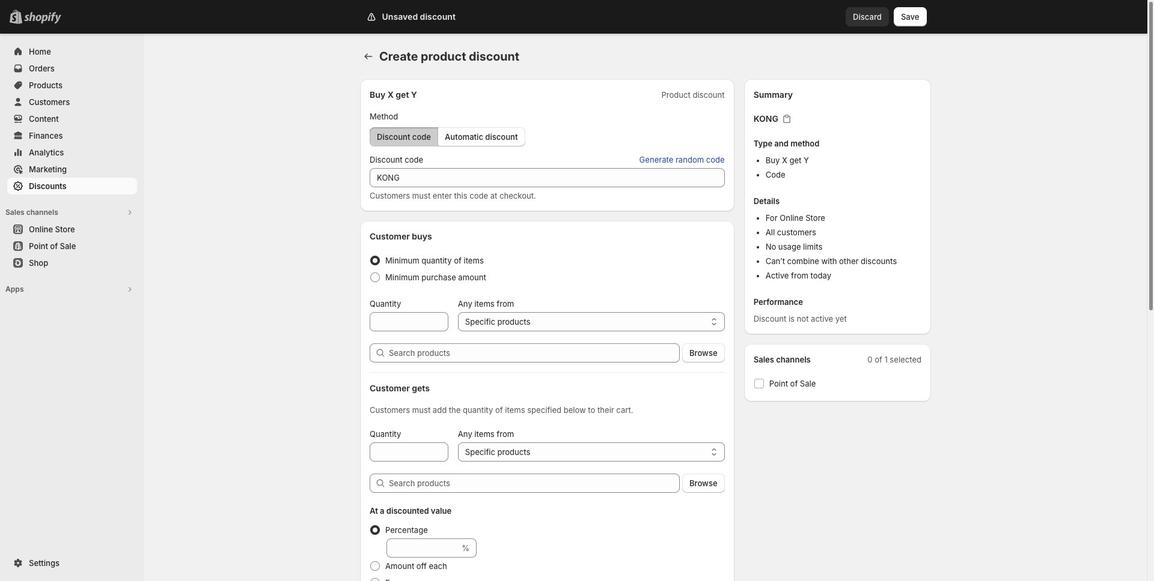 Task type: describe. For each thing, give the bounding box(es) containing it.
Search products text field
[[389, 474, 680, 494]]

shopify image
[[24, 12, 61, 24]]



Task type: locate. For each thing, give the bounding box(es) containing it.
None text field
[[370, 168, 725, 188], [370, 313, 448, 332], [370, 443, 448, 462], [387, 539, 459, 559], [370, 168, 725, 188], [370, 313, 448, 332], [370, 443, 448, 462], [387, 539, 459, 559]]

Search products text field
[[389, 344, 680, 363]]



Task type: vqa. For each thing, say whether or not it's contained in the screenshot.
Search collections 'text box'
no



